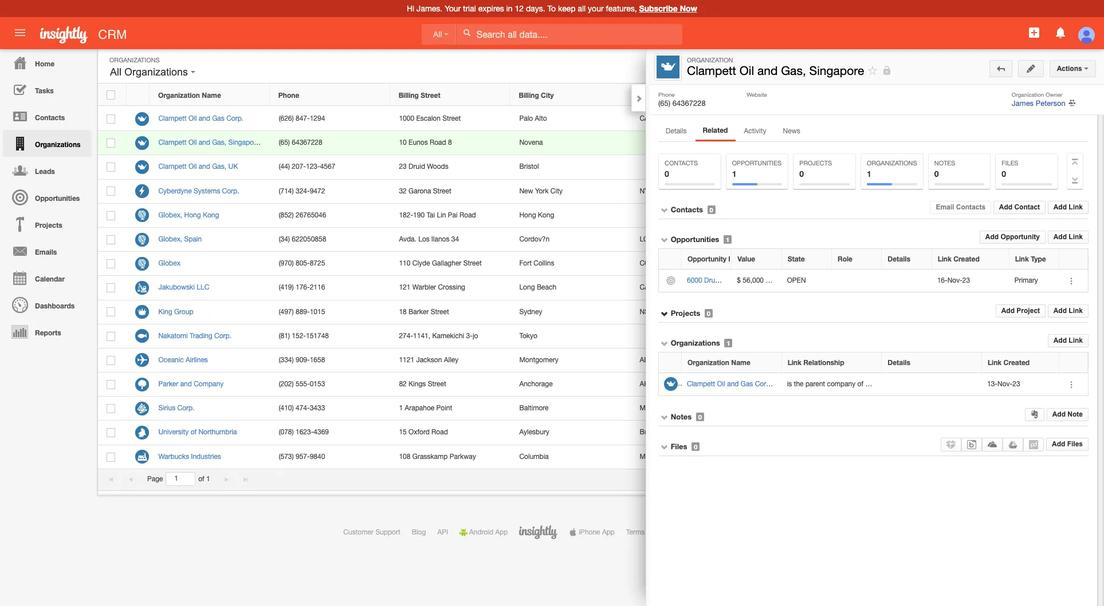 Task type: vqa. For each thing, say whether or not it's contained in the screenshot.
'Tokyo' Cell
yes



Task type: describe. For each thing, give the bounding box(es) containing it.
(44)
[[279, 163, 290, 171]]

add contact
[[999, 204, 1040, 212]]

long
[[520, 284, 535, 292]]

warbucks industries
[[158, 453, 221, 461]]

united kingdom cell
[[751, 156, 872, 180]]

0 vertical spatial contacts link
[[3, 103, 92, 130]]

long beach cell
[[511, 276, 631, 301]]

owner
[[1046, 91, 1063, 98]]

value
[[738, 255, 756, 264]]

1 up al cell
[[727, 340, 730, 347]]

industries
[[191, 453, 221, 461]]

324-
[[296, 187, 310, 195]]

all organizations
[[110, 66, 191, 78]]

clampett up phone (65) 64367228
[[687, 64, 737, 77]]

1 horizontal spatial organizations link
[[671, 339, 720, 348]]

street for 1000 escalon street
[[443, 115, 461, 123]]

china
[[760, 211, 778, 219]]

121 warbler crossing cell
[[390, 276, 511, 301]]

1 vertical spatial clampett oil and gas, singapore
[[158, 139, 260, 147]]

website
[[747, 91, 767, 98]]

aylesbury cell
[[511, 422, 631, 446]]

207-
[[292, 163, 306, 171]]

176-
[[296, 284, 310, 292]]

corp. right sirius at the left of page
[[177, 405, 195, 413]]

back image
[[997, 65, 1005, 73]]

point
[[436, 405, 452, 413]]

15 oxford road cell
[[390, 422, 511, 446]]

terms of service link
[[626, 529, 677, 537]]

clampett down al cell
[[687, 380, 715, 388]]

follow image for bristol
[[881, 162, 892, 173]]

export organizations and notes link
[[937, 167, 1045, 175]]

9472
[[310, 187, 325, 195]]

0 vertical spatial export
[[967, 135, 993, 142]]

82
[[399, 381, 407, 389]]

united states for new york city
[[760, 187, 802, 195]]

palo alto
[[520, 115, 547, 123]]

1 arapahoe point cell
[[390, 397, 511, 422]]

kong inside cell
[[538, 211, 554, 219]]

(626) 847-1294 cell
[[270, 107, 390, 131]]

united states cell for columbia
[[751, 446, 872, 470]]

globex, hong kong
[[158, 211, 219, 219]]

151748
[[306, 332, 329, 340]]

united states for columbia
[[760, 453, 802, 461]]

18 barker street cell
[[390, 301, 511, 325]]

(497) 889-1015
[[279, 308, 325, 316]]

refresh list image
[[871, 62, 882, 70]]

chevron down image for contacts
[[661, 206, 669, 214]]

escalon
[[416, 115, 441, 123]]

of inside row
[[191, 429, 197, 437]]

avda. los llanos 34
[[399, 236, 459, 244]]

organization down email contacts
[[937, 213, 985, 220]]

buckinghamshire cell
[[631, 422, 751, 446]]

ca cell for long beach
[[631, 276, 751, 301]]

909-
[[296, 356, 310, 364]]

sample_data
[[950, 232, 983, 239]]

united for bristol
[[760, 163, 781, 171]]

avda. los llanos 34 cell
[[390, 228, 511, 252]]

states for montgomery
[[782, 356, 802, 364]]

clampett up cyberdyne
[[158, 163, 187, 171]]

singapore cell
[[751, 131, 872, 156]]

1 kong from the left
[[203, 211, 219, 219]]

of right "1" field
[[198, 476, 204, 484]]

corp. up clampett oil and gas, singapore link
[[226, 115, 244, 123]]

follow image for ca
[[881, 283, 892, 294]]

(81) 152-151748 cell
[[270, 325, 390, 349]]

james peterson
[[1012, 99, 1066, 108]]

globex, for globex, spain
[[158, 236, 182, 244]]

0 inside files 0
[[1002, 169, 1007, 179]]

los
[[419, 236, 430, 244]]

project
[[1017, 307, 1040, 315]]

1 vertical spatial contacts link
[[671, 205, 703, 214]]

change record owner image
[[1069, 99, 1076, 109]]

chevron down image for organizations
[[661, 340, 669, 348]]

0 down ny cell
[[710, 206, 713, 214]]

york
[[535, 187, 549, 195]]

corp. right systems
[[222, 187, 239, 195]]

3-
[[466, 332, 473, 340]]

0 vertical spatial projects
[[800, 160, 832, 167]]

889-
[[296, 308, 310, 316]]

mo cell
[[631, 446, 751, 470]]

type
[[1031, 255, 1046, 264]]

0 inside contacts 0
[[665, 169, 669, 179]]

gas, inside cell
[[919, 380, 934, 388]]

nov- for 16-nov-23
[[948, 277, 963, 285]]

navigation containing home
[[0, 49, 92, 346]]

0 horizontal spatial clampett oil and gas corp. link
[[158, 115, 249, 123]]

details link
[[659, 124, 694, 141]]

states for palo alto
[[782, 115, 802, 123]]

182-190 tai lin pai road cell
[[390, 204, 511, 228]]

organization down 'all organizations' 'button' at the left of the page
[[158, 91, 200, 100]]

(334)
[[279, 356, 294, 364]]

palo
[[520, 115, 533, 123]]

clampett inside is the parent company of clampett oil and gas, singapore cell
[[866, 380, 894, 388]]

united states for palo alto
[[760, 115, 802, 123]]

is the parent company of clampett oil and gas, singapore cell
[[782, 374, 967, 396]]

singapore left refresh list icon
[[810, 64, 864, 77]]

190
[[413, 211, 425, 219]]

united for fort collins
[[760, 260, 781, 268]]

all
[[578, 4, 586, 13]]

column header down the record permissions icon
[[871, 84, 900, 106]]

files for files
[[671, 442, 688, 451]]

spain
[[184, 236, 202, 244]]

organization right organization icon
[[687, 57, 733, 64]]

23 druid woods cell
[[390, 156, 511, 180]]

country
[[782, 91, 808, 100]]

23 for 13-nov-23 import
[[972, 198, 979, 206]]

chevron down image for opportunities
[[661, 236, 669, 244]]

follow image for lo
[[881, 235, 892, 246]]

follow image for palo alto
[[881, 114, 892, 125]]

contacts inside email contacts button
[[956, 204, 986, 212]]

singapore up uk
[[228, 139, 260, 147]]

2 add link button from the top
[[1048, 231, 1089, 244]]

1 up opportunity name
[[726, 236, 730, 244]]

nsw cell
[[631, 301, 751, 325]]

add inside button
[[1052, 441, 1066, 449]]

created inside row
[[954, 255, 980, 264]]

record permissions image
[[882, 64, 892, 77]]

evernote image
[[1031, 411, 1039, 419]]

contacts down ny cell
[[671, 205, 703, 214]]

1000 escalon street cell
[[390, 107, 511, 131]]

lo cell
[[631, 228, 751, 252]]

1294
[[310, 115, 325, 123]]

android app
[[469, 529, 508, 537]]

108 grasskamp parkway
[[399, 453, 476, 461]]

organization up 'organization owner'
[[1014, 62, 1056, 70]]

column header left smartmerge
[[900, 84, 929, 106]]

1 horizontal spatial projects link
[[671, 309, 701, 318]]

contacts 0
[[665, 160, 698, 179]]

1 horizontal spatial clampett oil and gas corp. link
[[687, 380, 778, 388]]

1 add link from the top
[[1054, 204, 1083, 212]]

110 clyde gallagher street cell
[[390, 252, 511, 276]]

(34) 622050858 cell
[[270, 228, 390, 252]]

new organization
[[998, 62, 1056, 70]]

emails link
[[3, 238, 92, 265]]

row containing 6000 drums
[[659, 270, 1088, 293]]

3 add link button from the top
[[1048, 305, 1089, 318]]

notifications image
[[1054, 26, 1068, 40]]

and inside cell
[[906, 380, 918, 388]]

row containing globex, spain
[[98, 228, 929, 252]]

arapahoe
[[405, 405, 435, 413]]

1 vertical spatial created
[[1004, 359, 1030, 367]]

1000 escalon street
[[399, 115, 461, 123]]

opportunity name
[[688, 255, 748, 264]]

co cell
[[631, 252, 751, 276]]

0 vertical spatial projects link
[[3, 211, 92, 238]]

billing for billing street
[[399, 91, 419, 100]]

related link
[[696, 124, 735, 140]]

parker and company
[[158, 381, 224, 389]]

name for link relationship
[[732, 359, 751, 367]]

notes up export organizations and notes
[[1027, 151, 1045, 159]]

0 horizontal spatial export
[[946, 167, 967, 175]]

billing for billing country
[[760, 91, 780, 100]]

(410) 474-3433
[[279, 405, 325, 413]]

app for android app
[[495, 529, 508, 537]]

united for long beach
[[760, 284, 781, 292]]

(65) 64367228 cell
[[270, 131, 390, 156]]

china cell
[[751, 204, 872, 228]]

link files from pandadoc to this image
[[1030, 441, 1039, 450]]

al cell
[[631, 349, 751, 373]]

2 add link from the top
[[1054, 233, 1083, 241]]

2 vertical spatial import
[[981, 198, 1002, 206]]

(202) 555-0153 cell
[[270, 373, 390, 397]]

home link
[[3, 49, 92, 76]]

terms of service
[[626, 529, 677, 537]]

(65) inside cell
[[279, 139, 290, 147]]

street up 1000 escalon street
[[421, 91, 441, 100]]

page
[[147, 476, 163, 484]]

reports link
[[3, 319, 92, 346]]

row containing university of northumbria
[[98, 422, 929, 446]]

calendar
[[35, 275, 65, 284]]

link files from microsoft onedrive to this image
[[988, 441, 998, 450]]

column header down all organizations
[[127, 84, 150, 106]]

keep
[[558, 4, 576, 13]]

ny
[[640, 187, 649, 195]]

ak
[[640, 381, 649, 389]]

(419)
[[279, 284, 294, 292]]

(202) 555-0153
[[279, 381, 325, 389]]

0 horizontal spatial link created
[[938, 255, 980, 264]]

2 horizontal spatial opportunities
[[732, 160, 782, 167]]

nov- for 13-nov-23 import
[[957, 198, 972, 206]]

mo
[[640, 453, 651, 461]]

0 vertical spatial state
[[661, 91, 679, 100]]

your inside hi james. your trial expires in 12 days. to keep all your features, subscribe now
[[445, 4, 461, 13]]

states for fort collins
[[782, 260, 802, 268]]

and for export organizations and notes
[[1013, 167, 1025, 175]]

recent
[[957, 182, 983, 189]]

days.
[[526, 4, 545, 13]]

organization image
[[657, 56, 680, 79]]

no
[[948, 248, 957, 256]]

street for 18 barker street
[[431, 308, 449, 316]]

contacts up ny cell
[[665, 160, 698, 167]]

(714)
[[279, 187, 294, 195]]

23 for 16-nov-23
[[963, 277, 970, 285]]

email contacts
[[936, 204, 986, 212]]

customer support link
[[344, 529, 400, 537]]

united states cell for long beach
[[751, 276, 872, 301]]

nsw
[[640, 308, 656, 316]]

1 inside the organizations 1
[[867, 169, 872, 179]]

all for all organizations
[[110, 66, 122, 78]]

follow image for anchorage
[[881, 380, 892, 391]]

row containing oceanic airlines
[[98, 349, 929, 373]]

app for iphone app
[[602, 529, 615, 537]]

api
[[438, 529, 448, 537]]

13- for 13-nov-23
[[988, 380, 998, 388]]

united kingdom
[[760, 163, 810, 171]]

billing street
[[399, 91, 441, 100]]

1 horizontal spatial opportunities
[[671, 235, 720, 244]]

new for new organization
[[998, 62, 1012, 70]]

(334) 909-1658 cell
[[270, 349, 390, 373]]

nov- for 13-nov-23
[[998, 380, 1013, 388]]

actions button
[[1050, 60, 1096, 77]]

2 vertical spatial projects
[[671, 309, 701, 318]]

1 inside opportunities 1
[[732, 169, 737, 179]]

follow image for columbia
[[881, 453, 892, 464]]

notes up "buckinghamshire"
[[671, 412, 692, 422]]

clampett up clampett oil and gas, uk
[[158, 139, 187, 147]]

drums
[[704, 277, 725, 285]]

sirius corp. link
[[158, 405, 200, 413]]

files inside button
[[1068, 441, 1083, 449]]

files for files 0
[[1002, 160, 1019, 167]]

ca for long beach
[[640, 284, 649, 292]]

blog
[[412, 529, 426, 537]]

jakubowski
[[158, 284, 195, 292]]

0 horizontal spatial organizations link
[[3, 130, 92, 157]]

contacts down tasks
[[35, 113, 65, 122]]

druid
[[409, 163, 425, 171]]

organization tags
[[937, 213, 1003, 220]]

13-nov-23 cell
[[982, 374, 1060, 396]]

16-nov-23 cell
[[932, 270, 1010, 293]]

open cell
[[782, 270, 832, 293]]

states for anchorage
[[782, 381, 802, 389]]

row containing jakubowski llc
[[98, 276, 929, 301]]

1 horizontal spatial state
[[788, 255, 805, 264]]

13-nov-23 import link
[[937, 198, 1002, 206]]

follow image for montgomery
[[881, 356, 892, 367]]

26765046
[[296, 211, 326, 219]]

(078) 1623-4369 cell
[[270, 422, 390, 446]]

(497) 889-1015 cell
[[270, 301, 390, 325]]

emails
[[35, 248, 57, 257]]

row containing clampett oil and gas, singapore
[[98, 131, 929, 156]]

1 hong from the left
[[184, 211, 201, 219]]

23 inside 23 druid woods cell
[[399, 163, 407, 171]]

pai
[[448, 211, 458, 219]]

parent
[[806, 380, 825, 388]]

projects inside navigation
[[35, 221, 62, 230]]

row containing globex, hong kong
[[98, 204, 929, 228]]

sydney cell
[[511, 301, 631, 325]]

follow image for co
[[881, 259, 892, 270]]

calendar link
[[3, 265, 92, 292]]

new york city cell
[[511, 180, 631, 204]]

hong inside cell
[[520, 211, 536, 219]]

customer
[[344, 529, 374, 537]]

news link
[[776, 124, 808, 141]]

(202)
[[279, 381, 294, 389]]

organization up ak cell on the bottom right of the page
[[688, 359, 730, 367]]

add files
[[1052, 441, 1083, 449]]

1121 jackson alley
[[399, 356, 459, 364]]

terms
[[626, 529, 645, 537]]

notes down import / export
[[935, 160, 956, 167]]

0 horizontal spatial clampett oil and gas corp.
[[158, 115, 244, 123]]

united states cell for anchorage
[[751, 373, 872, 397]]

row containing parker and company
[[98, 373, 929, 397]]



Task type: locate. For each thing, give the bounding box(es) containing it.
1 horizontal spatial new
[[998, 62, 1012, 70]]

university of northumbria
[[158, 429, 237, 437]]

6 united states from the top
[[760, 381, 802, 389]]

18
[[399, 308, 407, 316]]

23
[[399, 163, 407, 171], [972, 198, 979, 206], [963, 277, 970, 285], [1013, 380, 1021, 388]]

0 up ny cell
[[665, 169, 669, 179]]

3 add link from the top
[[1054, 307, 1083, 315]]

2 horizontal spatial files
[[1068, 441, 1083, 449]]

united states for anchorage
[[760, 381, 802, 389]]

108 grasskamp parkway cell
[[390, 446, 511, 470]]

united states cell for new york city
[[751, 180, 872, 204]]

bristol
[[520, 163, 539, 171]]

phone for phone (65) 64367228
[[659, 91, 675, 98]]

1 vertical spatial state
[[788, 255, 805, 264]]

1 ca from the top
[[640, 115, 649, 123]]

add files button
[[1047, 439, 1089, 452]]

of right "terms"
[[647, 529, 653, 537]]

cordov?n cell
[[511, 228, 631, 252]]

0 vertical spatial 13-
[[946, 198, 957, 206]]

4 add link from the top
[[1054, 337, 1083, 345]]

1 horizontal spatial opportunity
[[1001, 233, 1040, 241]]

singapore left 13-nov-23
[[936, 380, 967, 388]]

related
[[703, 126, 728, 135]]

5 follow image from the top
[[881, 356, 892, 367]]

5 united states from the top
[[760, 356, 802, 364]]

3 chevron down image from the top
[[661, 310, 669, 318]]

1 horizontal spatial your
[[937, 182, 955, 189]]

anchorage cell
[[511, 373, 631, 397]]

your down notes 0
[[937, 182, 955, 189]]

road right oxford
[[432, 429, 448, 437]]

md
[[640, 405, 651, 413]]

clampett oil and gas corp. link down al cell
[[687, 380, 778, 388]]

1 vertical spatial 13-
[[988, 380, 998, 388]]

organization up james
[[1012, 91, 1044, 98]]

row containing nakatomi trading corp.
[[98, 325, 929, 349]]

6 follow image from the top
[[881, 380, 892, 391]]

chevron down image up "buckinghamshire"
[[661, 414, 669, 422]]

link files from google drive to this image
[[1009, 441, 1018, 450]]

1 follow image from the top
[[881, 114, 892, 125]]

add contact link
[[994, 201, 1046, 214]]

34
[[452, 236, 459, 244]]

1 horizontal spatial projects
[[671, 309, 701, 318]]

street right kings
[[428, 381, 446, 389]]

export right /
[[967, 135, 993, 142]]

follow image for nsw
[[881, 308, 892, 318]]

billing left country
[[760, 91, 780, 100]]

1 vertical spatial road
[[460, 211, 476, 219]]

follow image for md
[[881, 404, 892, 415]]

states for new york city
[[782, 187, 802, 195]]

805-
[[296, 260, 310, 268]]

4 add link button from the top
[[1048, 335, 1089, 348]]

city right york
[[551, 187, 563, 195]]

1 vertical spatial your
[[937, 182, 955, 189]]

3 united states from the top
[[760, 260, 802, 268]]

notes right files 0 at the right top of page
[[1027, 167, 1045, 175]]

1 vertical spatial name
[[729, 255, 748, 264]]

contacts up "organization tags"
[[956, 204, 986, 212]]

import for import / export
[[937, 135, 962, 142]]

import left /
[[937, 135, 962, 142]]

palo alto cell
[[511, 107, 631, 131]]

cell
[[98, 131, 127, 156], [631, 131, 751, 156], [631, 156, 751, 180], [631, 204, 751, 228], [751, 228, 872, 252], [900, 228, 929, 252], [832, 270, 882, 293], [882, 270, 932, 293], [751, 301, 872, 325], [900, 301, 929, 325], [631, 325, 751, 349], [751, 325, 872, 349], [900, 325, 929, 349], [900, 373, 929, 397], [882, 374, 982, 396], [751, 397, 872, 422], [900, 397, 929, 422], [751, 422, 872, 446]]

city up alto
[[541, 91, 554, 100]]

1 vertical spatial opportunity
[[688, 255, 727, 264]]

columbia cell
[[511, 446, 631, 470]]

opportunities down "leads"
[[35, 194, 80, 203]]

united states for fort collins
[[760, 260, 802, 268]]

0 vertical spatial road
[[430, 139, 446, 147]]

1121 jackson alley cell
[[390, 349, 511, 373]]

1 horizontal spatial opportunities link
[[671, 235, 720, 244]]

street for 82 kings street
[[428, 381, 446, 389]]

(65) up (44)
[[279, 139, 290, 147]]

ak cell
[[631, 373, 751, 397]]

1 ca cell from the top
[[631, 107, 751, 131]]

new for new york city
[[520, 187, 533, 195]]

warbler
[[413, 284, 436, 292]]

0 vertical spatial details
[[666, 127, 687, 135]]

1 vertical spatial clampett oil and gas corp.
[[687, 380, 772, 388]]

fort collins cell
[[511, 252, 631, 276]]

(44) 207-123-4567 cell
[[270, 156, 390, 180]]

1 horizontal spatial phone
[[659, 91, 675, 98]]

cyberdyne
[[158, 187, 192, 195]]

row containing warbucks industries
[[98, 446, 929, 470]]

street inside "cell"
[[433, 187, 452, 195]]

all down james.
[[433, 30, 442, 39]]

0 inside notes 0
[[935, 169, 939, 179]]

name for value
[[729, 255, 748, 264]]

1 left arapahoe
[[399, 405, 403, 413]]

add project
[[1002, 307, 1040, 315]]

(419) 176-2116 cell
[[270, 276, 390, 301]]

name up ak cell on the bottom right of the page
[[732, 359, 751, 367]]

0 vertical spatial globex,
[[158, 211, 182, 219]]

united states cell for fort collins
[[751, 252, 872, 276]]

corp. left is
[[755, 380, 772, 388]]

(410) 474-3433 cell
[[270, 397, 390, 422]]

5 chevron down image from the top
[[661, 414, 669, 422]]

row containing globex
[[98, 252, 929, 276]]

Search all data.... text field
[[457, 24, 683, 45]]

(65) inside phone (65) 64367228
[[659, 99, 671, 108]]

0 horizontal spatial files
[[671, 442, 688, 451]]

jackson
[[416, 356, 442, 364]]

0 vertical spatial name
[[202, 91, 221, 100]]

row
[[98, 84, 929, 106], [98, 107, 929, 131], [98, 131, 929, 156], [98, 156, 929, 180], [98, 180, 929, 204], [98, 204, 929, 228], [98, 228, 929, 252], [659, 249, 1088, 270], [98, 252, 929, 276], [659, 270, 1088, 293], [98, 276, 929, 301], [98, 301, 929, 325], [98, 325, 929, 349], [98, 349, 929, 373], [659, 353, 1088, 374], [98, 373, 929, 397], [659, 374, 1088, 396], [98, 397, 929, 422], [98, 422, 929, 446], [98, 446, 929, 470]]

billing up 1000
[[399, 91, 419, 100]]

row containing clampett oil and gas, uk
[[98, 156, 929, 180]]

0 horizontal spatial created
[[954, 255, 980, 264]]

all inside 'button'
[[110, 66, 122, 78]]

follow image for novena
[[881, 138, 892, 149]]

4 states from the top
[[782, 284, 802, 292]]

274-1141, kamekichi 3-jo cell
[[390, 325, 511, 349]]

novena cell
[[511, 131, 631, 156]]

2 kong from the left
[[538, 211, 554, 219]]

phone down organization icon
[[659, 91, 675, 98]]

import organizations and notes link
[[937, 151, 1045, 159]]

chevron down image down ny cell
[[661, 206, 669, 214]]

united states for long beach
[[760, 284, 802, 292]]

1 horizontal spatial all
[[433, 30, 442, 39]]

1 horizontal spatial (65)
[[659, 99, 671, 108]]

64367228 inside phone (65) 64367228
[[673, 99, 706, 108]]

0 vertical spatial gas
[[212, 115, 225, 123]]

export up recent
[[946, 167, 967, 175]]

1 vertical spatial globex,
[[158, 236, 182, 244]]

organization name up ak cell on the bottom right of the page
[[688, 359, 751, 367]]

jakubowski llc
[[158, 284, 209, 292]]

united for columbia
[[760, 453, 781, 461]]

of right company
[[858, 380, 864, 388]]

0 horizontal spatial 64367228
[[292, 139, 323, 147]]

contact
[[1015, 204, 1040, 212]]

in
[[507, 4, 513, 13]]

0 horizontal spatial kong
[[203, 211, 219, 219]]

anchorage
[[520, 381, 553, 389]]

None checkbox
[[107, 90, 115, 100], [107, 139, 115, 148], [107, 163, 115, 172], [107, 235, 115, 245], [107, 260, 115, 269], [107, 284, 115, 293], [107, 332, 115, 341], [107, 356, 115, 366], [107, 381, 115, 390], [107, 453, 115, 462], [107, 90, 115, 100], [107, 139, 115, 148], [107, 163, 115, 172], [107, 235, 115, 245], [107, 260, 115, 269], [107, 284, 115, 293], [107, 332, 115, 341], [107, 356, 115, 366], [107, 381, 115, 390], [107, 453, 115, 462]]

gas,
[[781, 64, 806, 77], [212, 139, 226, 147], [212, 163, 226, 171], [919, 380, 934, 388]]

0 horizontal spatial projects
[[35, 221, 62, 230]]

5 united states cell from the top
[[751, 349, 872, 373]]

row containing opportunity name
[[659, 249, 1088, 270]]

0 horizontal spatial 13-
[[946, 198, 957, 206]]

0 horizontal spatial contacts link
[[3, 103, 92, 130]]

show sidebar image
[[964, 62, 972, 70]]

0 vertical spatial clampett oil and gas corp. link
[[158, 115, 249, 123]]

globex, spain link
[[158, 236, 208, 244]]

82 kings street cell
[[390, 373, 511, 397]]

2 united states cell from the top
[[751, 180, 872, 204]]

0 inside projects 0
[[800, 169, 804, 179]]

contacts link
[[3, 103, 92, 130], [671, 205, 703, 214]]

clampett oil and gas corp. link
[[158, 115, 249, 123], [687, 380, 778, 388]]

2 states from the top
[[782, 187, 802, 195]]

Search this list... text field
[[729, 57, 858, 75]]

clampett oil and gas corp. link up clampett oil and gas, singapore link
[[158, 115, 249, 123]]

ca cell for palo alto
[[631, 107, 751, 131]]

6 united states cell from the top
[[751, 373, 872, 397]]

(714) 324-9472
[[279, 187, 325, 195]]

phone inside phone (65) 64367228
[[659, 91, 675, 98]]

imports
[[984, 182, 1013, 189]]

(852) 26765046 cell
[[270, 204, 390, 228]]

street inside cell
[[463, 260, 482, 268]]

23 for 13-nov-23
[[1013, 380, 1021, 388]]

1 horizontal spatial clampett oil and gas corp.
[[687, 380, 772, 388]]

1 united from the top
[[760, 115, 781, 123]]

street for 32 garona street
[[433, 187, 452, 195]]

182-190 tai lin pai road
[[399, 211, 476, 219]]

oceanic airlines link
[[158, 356, 214, 364]]

baltimore cell
[[511, 397, 631, 422]]

1 vertical spatial 64367228
[[292, 139, 323, 147]]

1 states from the top
[[782, 115, 802, 123]]

10 eunos road 8 cell
[[390, 131, 511, 156]]

state up open
[[788, 255, 805, 264]]

notes 0
[[935, 160, 956, 179]]

contacts link down tasks
[[3, 103, 92, 130]]

md cell
[[631, 397, 751, 422]]

2 follow image from the top
[[881, 138, 892, 149]]

1 vertical spatial clampett oil and gas corp. link
[[687, 380, 778, 388]]

2 billing from the left
[[519, 91, 539, 100]]

news
[[783, 127, 801, 135]]

4 follow image from the top
[[881, 211, 892, 222]]

united for new york city
[[760, 187, 781, 195]]

organization
[[687, 57, 733, 64], [1014, 62, 1056, 70], [158, 91, 200, 100], [1012, 91, 1044, 98], [937, 213, 985, 220], [688, 359, 730, 367]]

1 add link button from the top
[[1048, 201, 1089, 214]]

street right escalon
[[443, 115, 461, 123]]

clyde
[[413, 260, 430, 268]]

import up notes 0
[[946, 151, 967, 159]]

states for long beach
[[782, 284, 802, 292]]

your left trial
[[445, 4, 461, 13]]

1 vertical spatial projects link
[[671, 309, 701, 318]]

tags
[[959, 248, 973, 256]]

1 vertical spatial ca
[[640, 284, 649, 292]]

0 up imports at right
[[1002, 169, 1007, 179]]

5 united from the top
[[760, 284, 781, 292]]

projects link up the 'emails'
[[3, 211, 92, 238]]

(65) right the chevron right icon
[[659, 99, 671, 108]]

united states cell
[[751, 107, 872, 131], [751, 180, 872, 204], [751, 252, 872, 276], [751, 276, 872, 301], [751, 349, 872, 373], [751, 373, 872, 397], [751, 446, 872, 470]]

white image
[[463, 29, 471, 37]]

ny cell
[[631, 180, 751, 204]]

woods
[[427, 163, 449, 171]]

1 vertical spatial all
[[110, 66, 122, 78]]

name up clampett oil and gas, singapore link
[[202, 91, 221, 100]]

projects down '6000'
[[671, 309, 701, 318]]

0 horizontal spatial all
[[110, 66, 122, 78]]

1 inside cell
[[399, 405, 403, 413]]

(573) 957-9840 cell
[[270, 446, 390, 470]]

1 vertical spatial new
[[520, 187, 533, 195]]

united states for montgomery
[[760, 356, 802, 364]]

2 vertical spatial opportunities
[[671, 235, 720, 244]]

clampett right company
[[866, 380, 894, 388]]

2 united from the top
[[760, 163, 781, 171]]

0 vertical spatial link created
[[938, 255, 980, 264]]

link files from box to this image
[[968, 441, 977, 450]]

1 horizontal spatial hong
[[520, 211, 536, 219]]

clampett oil and gas corp. up clampett oil and gas, singapore link
[[158, 115, 244, 123]]

7 united states cell from the top
[[751, 446, 872, 470]]

column header
[[127, 84, 150, 106], [871, 84, 900, 106], [900, 84, 929, 106], [1060, 249, 1088, 270]]

1 horizontal spatial link created
[[988, 359, 1030, 367]]

64367228 up details link
[[673, 99, 706, 108]]

0 horizontal spatial your
[[445, 4, 461, 13]]

1 vertical spatial import
[[946, 151, 967, 159]]

4 united from the top
[[760, 260, 781, 268]]

files down note
[[1068, 441, 1083, 449]]

united states cell for montgomery
[[751, 349, 872, 373]]

road for 10 eunos road 8
[[430, 139, 446, 147]]

and for import organizations and notes
[[1013, 151, 1025, 159]]

1 down industries at the bottom left of the page
[[206, 476, 210, 484]]

0 vertical spatial all
[[433, 30, 442, 39]]

projects up emails link on the left of the page
[[35, 221, 62, 230]]

chevron down image for notes
[[661, 414, 669, 422]]

1 vertical spatial (65)
[[279, 139, 290, 147]]

name inside row
[[729, 255, 748, 264]]

kamekichi
[[432, 332, 464, 340]]

sirius
[[158, 405, 176, 413]]

home
[[35, 60, 54, 68]]

1 vertical spatial details
[[888, 255, 911, 264]]

1 united states from the top
[[760, 115, 802, 123]]

(34) 622050858
[[279, 236, 326, 244]]

link files from dropbox to this image
[[947, 441, 956, 450]]

chevron down image
[[661, 206, 669, 214], [661, 236, 669, 244], [661, 310, 669, 318], [661, 340, 669, 348], [661, 414, 669, 422], [661, 443, 669, 451]]

123-
[[306, 163, 320, 171]]

billing for billing city
[[519, 91, 539, 100]]

ca down co
[[640, 284, 649, 292]]

projects
[[800, 160, 832, 167], [35, 221, 62, 230], [671, 309, 701, 318]]

notes
[[1027, 151, 1045, 159], [935, 160, 956, 167], [1027, 167, 1045, 175], [671, 412, 692, 422]]

2 and from the top
[[1013, 167, 1025, 175]]

clampett up clampett oil and gas, singapore link
[[158, 115, 187, 123]]

globex, for globex, hong kong
[[158, 211, 182, 219]]

6 chevron down image from the top
[[661, 443, 669, 451]]

1 globex, from the top
[[158, 211, 182, 219]]

of inside cell
[[858, 380, 864, 388]]

1 arapahoe point
[[399, 405, 452, 413]]

1 vertical spatial opportunities
[[35, 194, 80, 203]]

32 garona street cell
[[390, 180, 511, 204]]

$
[[737, 277, 741, 285]]

16-nov-23
[[937, 277, 970, 285]]

primary
[[1015, 277, 1038, 285]]

road right pai on the left top of the page
[[460, 211, 476, 219]]

3 states from the top
[[782, 260, 802, 268]]

0 vertical spatial nov-
[[957, 198, 972, 206]]

1 horizontal spatial organization name
[[688, 359, 751, 367]]

1 vertical spatial organizations link
[[671, 339, 720, 348]]

4369
[[314, 429, 329, 437]]

64367228 inside cell
[[292, 139, 323, 147]]

files down import organizations and notes
[[1002, 160, 1019, 167]]

4 united states from the top
[[760, 284, 802, 292]]

llc
[[197, 284, 209, 292]]

1 billing from the left
[[399, 91, 419, 100]]

0 vertical spatial import
[[937, 135, 962, 142]]

0 horizontal spatial phone
[[278, 91, 299, 100]]

opportunities 1
[[732, 160, 782, 179]]

phone up (626)
[[278, 91, 299, 100]]

None checkbox
[[107, 115, 115, 124], [107, 187, 115, 196], [107, 211, 115, 220], [107, 308, 115, 317], [107, 405, 115, 414], [107, 429, 115, 438], [107, 115, 115, 124], [107, 187, 115, 196], [107, 211, 115, 220], [107, 308, 115, 317], [107, 405, 115, 414], [107, 429, 115, 438]]

2 app from the left
[[602, 529, 615, 537]]

projects down singapore cell
[[800, 160, 832, 167]]

6 united from the top
[[760, 356, 781, 364]]

kong down york
[[538, 211, 554, 219]]

follow image for ny
[[881, 187, 892, 198]]

singapore down news
[[760, 139, 792, 147]]

0 horizontal spatial hong
[[184, 211, 201, 219]]

activity
[[744, 127, 767, 135]]

1 horizontal spatial 13-
[[988, 380, 998, 388]]

0 vertical spatial organization name
[[158, 91, 221, 100]]

road for 15 oxford road
[[432, 429, 448, 437]]

5 states from the top
[[782, 356, 802, 364]]

0 right files link
[[694, 443, 698, 451]]

(626) 847-1294
[[279, 115, 325, 123]]

clampett oil and gas, uk link
[[158, 163, 244, 171]]

3 united from the top
[[760, 187, 781, 195]]

ca for palo alto
[[640, 115, 649, 123]]

1 right projects 0
[[867, 169, 872, 179]]

4 chevron down image from the top
[[661, 340, 669, 348]]

primary cell
[[1010, 270, 1060, 293]]

2 vertical spatial details
[[888, 359, 911, 367]]

2 ca from the top
[[640, 284, 649, 292]]

16-
[[937, 277, 948, 285]]

6000 drums link
[[687, 277, 730, 285]]

follow image for buckinghamshire
[[881, 428, 892, 439]]

corp. right 'trading'
[[214, 332, 232, 340]]

montgomery cell
[[511, 349, 631, 373]]

street inside cell
[[428, 381, 446, 389]]

eunos
[[409, 139, 428, 147]]

0 down 6000 drums link at top right
[[707, 310, 711, 317]]

organizations link up "leads"
[[3, 130, 92, 157]]

parker and company link
[[158, 381, 229, 389]]

opportunities link up co 'cell'
[[671, 235, 720, 244]]

64367228 up (44) 207-123-4567
[[292, 139, 323, 147]]

0 up email
[[935, 169, 939, 179]]

united inside "united kingdom" cell
[[760, 163, 781, 171]]

opportunity inside row
[[688, 255, 727, 264]]

0 vertical spatial (65)
[[659, 99, 671, 108]]

2 united states from the top
[[760, 187, 802, 195]]

1 horizontal spatial gas
[[741, 380, 753, 388]]

created up 16-nov-23 cell
[[954, 255, 980, 264]]

united for montgomery
[[760, 356, 781, 364]]

clampett
[[687, 64, 737, 77], [158, 115, 187, 123], [158, 139, 187, 147], [158, 163, 187, 171], [687, 380, 715, 388], [866, 380, 894, 388]]

details inside row
[[888, 255, 911, 264]]

7 follow image from the top
[[881, 453, 892, 464]]

united for anchorage
[[760, 381, 781, 389]]

all down crm
[[110, 66, 122, 78]]

$ 56,000 usd cell
[[732, 270, 782, 293]]

systems
[[194, 187, 220, 195]]

(573)
[[279, 453, 294, 461]]

1 vertical spatial link created
[[988, 359, 1030, 367]]

navigation
[[0, 49, 92, 346]]

row group containing clampett oil and gas corp.
[[98, 107, 929, 470]]

state down organization icon
[[661, 91, 679, 100]]

4 billing from the left
[[760, 91, 780, 100]]

(573) 957-9840
[[279, 453, 325, 461]]

states for columbia
[[782, 453, 802, 461]]

james peterson link
[[1012, 99, 1066, 108]]

organizations inside 'button'
[[124, 66, 188, 78]]

add link button
[[1048, 201, 1089, 214], [1048, 231, 1089, 244], [1048, 305, 1089, 318], [1048, 335, 1089, 348]]

2 hong from the left
[[520, 211, 536, 219]]

1 horizontal spatial created
[[1004, 359, 1030, 367]]

1000
[[399, 115, 414, 123]]

new right show sidebar icon
[[998, 62, 1012, 70]]

ca cell
[[631, 107, 751, 131], [631, 276, 751, 301]]

2 chevron down image from the top
[[661, 236, 669, 244]]

2 vertical spatial nov-
[[998, 380, 1013, 388]]

link created up 13-nov-23
[[988, 359, 1030, 367]]

0 horizontal spatial (65)
[[279, 139, 290, 147]]

0 vertical spatial city
[[541, 91, 554, 100]]

(44) 207-123-4567
[[279, 163, 336, 171]]

0 horizontal spatial opportunities
[[35, 194, 80, 203]]

created
[[954, 255, 980, 264], [1004, 359, 1030, 367]]

gas up clampett oil and gas, singapore link
[[212, 115, 225, 123]]

new inside cell
[[520, 187, 533, 195]]

2 vertical spatial road
[[432, 429, 448, 437]]

globex, left spain
[[158, 236, 182, 244]]

hong kong cell
[[511, 204, 631, 228]]

chevron right image
[[635, 95, 643, 103]]

1 app from the left
[[495, 529, 508, 537]]

1 and from the top
[[1013, 151, 1025, 159]]

0 horizontal spatial gas
[[212, 115, 225, 123]]

23 inside 13-nov-23 cell
[[1013, 380, 1021, 388]]

road left the 8
[[430, 139, 446, 147]]

blog link
[[412, 529, 426, 537]]

app right the android
[[495, 529, 508, 537]]

nakatomi
[[158, 332, 188, 340]]

column header right type
[[1060, 249, 1088, 270]]

city
[[541, 91, 554, 100], [551, 187, 563, 195]]

1 vertical spatial gas
[[741, 380, 753, 388]]

united for palo alto
[[760, 115, 781, 123]]

1 horizontal spatial kong
[[538, 211, 554, 219]]

152-
[[292, 332, 306, 340]]

(334) 909-1658
[[279, 356, 325, 364]]

13- inside 13-nov-23 cell
[[988, 380, 998, 388]]

organizations link up al cell
[[671, 339, 720, 348]]

0 vertical spatial new
[[998, 62, 1012, 70]]

23 inside 16-nov-23 cell
[[963, 277, 970, 285]]

lo
[[640, 236, 649, 244]]

chevron down image for files
[[661, 443, 669, 451]]

row group
[[98, 107, 929, 470]]

1 horizontal spatial contacts link
[[671, 205, 703, 214]]

import for import organizations and notes
[[946, 151, 967, 159]]

all for all
[[433, 30, 442, 39]]

city inside cell
[[551, 187, 563, 195]]

opportunities down activity link
[[732, 160, 782, 167]]

new left york
[[520, 187, 533, 195]]

alley
[[444, 356, 459, 364]]

follow image
[[868, 65, 879, 76], [881, 187, 892, 198], [881, 235, 892, 246], [881, 259, 892, 270], [881, 283, 892, 294], [881, 308, 892, 318], [881, 332, 892, 343], [881, 404, 892, 415], [881, 428, 892, 439]]

1 vertical spatial organization name
[[688, 359, 751, 367]]

8 united from the top
[[760, 453, 781, 461]]

united states cell for palo alto
[[751, 107, 872, 131]]

2 globex, from the top
[[158, 236, 182, 244]]

and up files 0 at the right top of page
[[1013, 151, 1025, 159]]

opportunity up link type
[[1001, 233, 1040, 241]]

1 horizontal spatial app
[[602, 529, 615, 537]]

7 united states from the top
[[760, 453, 802, 461]]

add link
[[1054, 204, 1083, 212], [1054, 233, 1083, 241], [1054, 307, 1083, 315], [1054, 337, 1083, 345]]

street right gallagher on the left top of the page
[[463, 260, 482, 268]]

6 states from the top
[[782, 381, 802, 389]]

0 down singapore cell
[[800, 169, 804, 179]]

bristol cell
[[511, 156, 631, 180]]

1 field
[[166, 474, 195, 486]]

follow image for hong kong
[[881, 211, 892, 222]]

110 clyde gallagher street
[[399, 260, 482, 268]]

0153
[[310, 381, 325, 389]]

chevron down image for projects
[[661, 310, 669, 318]]

3 follow image from the top
[[881, 162, 892, 173]]

details down phone (65) 64367228
[[666, 127, 687, 135]]

opportunities link down "leads"
[[3, 184, 92, 211]]

(970) 805-8725 cell
[[270, 252, 390, 276]]

3 billing from the left
[[639, 91, 659, 100]]

clampett oil and gas corp.
[[158, 115, 244, 123], [687, 380, 772, 388]]

hong up cordov?n
[[520, 211, 536, 219]]

0 vertical spatial opportunities link
[[3, 184, 92, 211]]

organization name
[[158, 91, 221, 100], [688, 359, 751, 367]]

billing for billing state
[[639, 91, 659, 100]]

tokyo cell
[[511, 325, 631, 349]]

row containing king group
[[98, 301, 929, 325]]

king group link
[[158, 308, 199, 316]]

reports
[[35, 329, 61, 338]]

iphone app
[[579, 529, 615, 537]]

2 vertical spatial name
[[732, 359, 751, 367]]

opportunity
[[1001, 233, 1040, 241], [688, 255, 727, 264]]

4 united states cell from the top
[[751, 276, 872, 301]]

lin
[[437, 211, 446, 219]]

1 chevron down image from the top
[[661, 206, 669, 214]]

0 horizontal spatial new
[[520, 187, 533, 195]]

0 vertical spatial clampett oil and gas, singapore
[[687, 64, 864, 77]]

0 vertical spatial organizations link
[[3, 130, 92, 157]]

0 horizontal spatial projects link
[[3, 211, 92, 238]]

1 united states cell from the top
[[751, 107, 872, 131]]

gas left is
[[741, 380, 753, 388]]

1 vertical spatial ca cell
[[631, 276, 751, 301]]

row containing sirius corp.
[[98, 397, 929, 422]]

2 ca cell from the top
[[631, 276, 751, 301]]

7 states from the top
[[782, 453, 802, 461]]

0 vertical spatial opportunity
[[1001, 233, 1040, 241]]

oil inside cell
[[896, 380, 904, 388]]

follow image
[[881, 114, 892, 125], [881, 138, 892, 149], [881, 162, 892, 173], [881, 211, 892, 222], [881, 356, 892, 367], [881, 380, 892, 391], [881, 453, 892, 464]]

co
[[640, 260, 650, 268]]

phone for phone
[[278, 91, 299, 100]]

7 united from the top
[[760, 381, 781, 389]]

row containing cyberdyne systems corp.
[[98, 180, 929, 204]]

opportunities up co 'cell'
[[671, 235, 720, 244]]

13- for 13-nov-23 import
[[946, 198, 957, 206]]

3 united states cell from the top
[[751, 252, 872, 276]]

(714) 324-9472 cell
[[270, 180, 390, 204]]

beach
[[537, 284, 557, 292]]

app right iphone
[[602, 529, 615, 537]]

0 up 'buckinghamshire' cell
[[699, 414, 702, 421]]

0 vertical spatial clampett oil and gas corp.
[[158, 115, 244, 123]]

2116
[[310, 284, 325, 292]]



